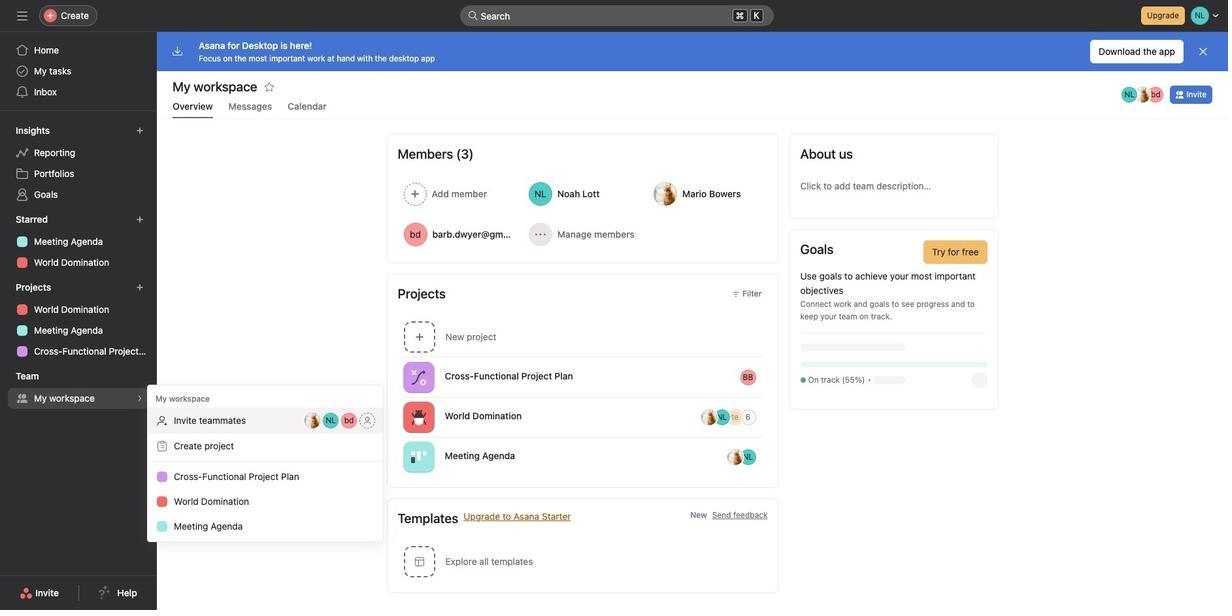 Task type: vqa. For each thing, say whether or not it's contained in the screenshot.
FULL SIZE
no



Task type: locate. For each thing, give the bounding box(es) containing it.
projects element
[[0, 276, 157, 365]]

menu item
[[148, 408, 383, 434]]

teams element
[[0, 365, 157, 412]]

board image
[[411, 449, 427, 465]]

bug image
[[411, 410, 427, 425]]

starred element
[[0, 208, 157, 276]]

new project or portfolio image
[[136, 284, 144, 292]]

show options image
[[763, 372, 773, 383]]

show options image
[[763, 452, 773, 463]]

global element
[[0, 32, 157, 110]]

add to starred image
[[264, 82, 274, 92]]

None field
[[460, 5, 774, 26]]

dismiss image
[[1198, 46, 1209, 57]]

hide sidebar image
[[17, 10, 27, 21]]

add items to starred image
[[136, 216, 144, 224]]

filter projects image
[[732, 290, 740, 298]]



Task type: describe. For each thing, give the bounding box(es) containing it.
see details, my workspace image
[[136, 395, 144, 403]]

insights element
[[0, 119, 157, 208]]

Search tasks, projects, and more text field
[[460, 5, 774, 26]]

prominent image
[[468, 10, 478, 21]]

new insights image
[[136, 127, 144, 135]]

line_and_symbols image
[[411, 370, 427, 385]]



